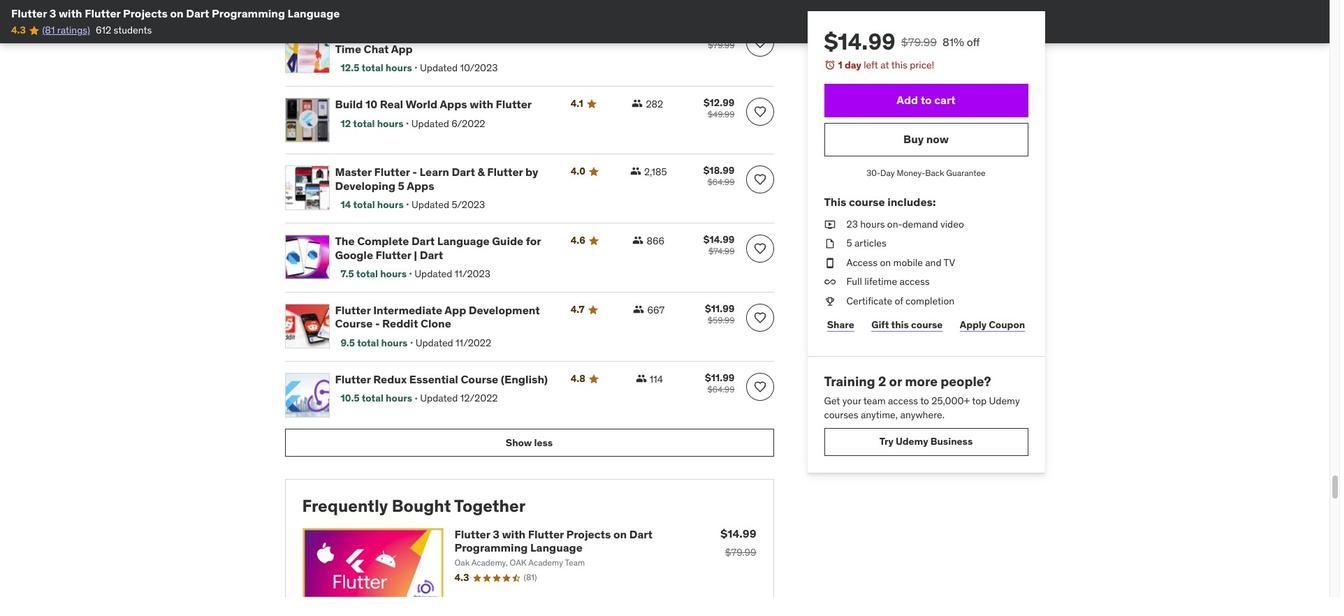 Task type: vqa. For each thing, say whether or not it's contained in the screenshot.


Task type: locate. For each thing, give the bounding box(es) containing it.
udemy
[[990, 395, 1020, 408], [896, 436, 929, 448]]

2 to from the top
[[921, 395, 930, 408]]

updated down the |
[[415, 268, 453, 280]]

wishlist image for master flutter - learn dart & flutter by developing 5 apps
[[753, 173, 767, 187]]

to left cart
[[921, 93, 932, 107]]

1 vertical spatial -
[[375, 317, 380, 331]]

$12.99
[[704, 97, 735, 109]]

updated down "master flutter - learn dart & flutter by developing 5 apps"
[[412, 198, 450, 211]]

total for build 10 real world apps with flutter
[[353, 117, 375, 130]]

wishlist image right $59.99 at the bottom right
[[753, 311, 767, 325]]

0 vertical spatial 3
[[49, 6, 56, 20]]

1 vertical spatial this
[[892, 319, 910, 331]]

the complete dart language guide for google flutter | dart link
[[335, 234, 554, 262]]

0 vertical spatial 4.3
[[11, 24, 26, 37]]

0 vertical spatial access
[[900, 276, 930, 288]]

2 vertical spatial $11.99
[[705, 372, 735, 385]]

try udemy business link
[[825, 428, 1029, 456]]

1 master from the top
[[335, 28, 372, 42]]

master inside master flutter app dev by building a real time chat app
[[335, 28, 372, 42]]

build 10 real world apps with flutter link
[[335, 97, 554, 112]]

0 horizontal spatial 3
[[49, 6, 56, 20]]

on for flutter 3 with flutter projects on dart programming language
[[170, 6, 184, 20]]

6/2022
[[452, 117, 486, 130]]

intermediate
[[373, 304, 443, 318]]

282
[[646, 98, 664, 111]]

2 horizontal spatial with
[[502, 528, 526, 542]]

course up 23
[[849, 195, 886, 209]]

0 horizontal spatial with
[[59, 6, 82, 20]]

updated down master flutter app dev by building a real time chat app
[[420, 61, 458, 74]]

&
[[478, 165, 485, 179]]

xsmall image left 866
[[633, 235, 644, 246]]

2 horizontal spatial on
[[881, 256, 892, 269]]

$11.99 right "296"
[[705, 28, 735, 40]]

hours down developing at left
[[377, 198, 404, 211]]

$79.99 inside $14.99 $79.99 81% off
[[902, 35, 937, 49]]

1 vertical spatial 5
[[847, 237, 853, 250]]

0 horizontal spatial apps
[[407, 179, 435, 193]]

wishlist image
[[753, 36, 767, 50], [753, 242, 767, 256], [753, 311, 767, 325], [753, 381, 767, 394]]

this right gift
[[892, 319, 910, 331]]

hours down reddit
[[381, 337, 408, 349]]

total right 10.5
[[362, 393, 384, 405]]

$79.99 inside $11.99 $79.99
[[708, 40, 735, 51]]

$18.99 $64.99
[[704, 165, 735, 188]]

projects inside flutter 3 with flutter projects on dart programming language oak academy, oak academy team
[[567, 528, 611, 542]]

12/2022
[[461, 393, 498, 405]]

master up 14
[[335, 165, 372, 179]]

xsmall image
[[632, 98, 643, 109], [631, 166, 642, 177], [825, 218, 836, 232], [825, 256, 836, 270], [825, 295, 836, 309]]

1 vertical spatial course
[[912, 319, 943, 331]]

0 vertical spatial master
[[335, 28, 372, 42]]

2 $64.99 from the top
[[708, 385, 735, 395]]

5
[[398, 179, 405, 193], [847, 237, 853, 250]]

on for flutter 3 with flutter projects on dart programming language oak academy, oak academy team
[[614, 528, 627, 542]]

your
[[843, 395, 862, 408]]

hours
[[386, 61, 412, 74], [377, 117, 404, 130], [377, 198, 404, 211], [861, 218, 885, 230], [380, 268, 407, 280], [381, 337, 408, 349], [386, 393, 413, 405]]

0 vertical spatial on
[[170, 6, 184, 20]]

total right 12
[[353, 117, 375, 130]]

gift this course
[[872, 319, 943, 331]]

0 horizontal spatial -
[[375, 317, 380, 331]]

3 down together
[[493, 528, 500, 542]]

updated for language
[[415, 268, 453, 280]]

master up 12.5
[[335, 28, 372, 42]]

866
[[647, 235, 665, 248]]

$79.99
[[902, 35, 937, 49], [708, 40, 735, 51], [726, 547, 757, 559]]

total for flutter intermediate app development course - reddit clone
[[357, 337, 379, 349]]

access
[[900, 276, 930, 288], [889, 395, 919, 408]]

0 vertical spatial udemy
[[990, 395, 1020, 408]]

xsmall image for master flutter app dev by building a real time chat app
[[634, 29, 645, 40]]

0 horizontal spatial language
[[288, 6, 340, 20]]

access down the 'or'
[[889, 395, 919, 408]]

cart
[[935, 93, 956, 107]]

0 vertical spatial projects
[[123, 6, 168, 20]]

with up the ratings)
[[59, 6, 82, 20]]

app up updated 11/2022
[[445, 304, 466, 318]]

xsmall image left "296"
[[634, 29, 645, 40]]

$64.99 up $14.99 $74.99
[[708, 177, 735, 188]]

$14.99
[[825, 27, 896, 56], [704, 234, 735, 246], [721, 527, 757, 541]]

xsmall image left 2,185
[[631, 166, 642, 177]]

language up time
[[288, 6, 340, 20]]

xsmall image for 2,185
[[631, 166, 642, 177]]

1 vertical spatial with
[[470, 97, 494, 111]]

apply
[[960, 319, 987, 331]]

frequently
[[302, 496, 388, 518]]

1 horizontal spatial 3
[[493, 528, 500, 542]]

share button
[[825, 312, 858, 339]]

course up 12/2022
[[461, 373, 499, 387]]

xsmall image left 667 in the bottom of the page
[[634, 304, 645, 316]]

1 $64.99 from the top
[[708, 177, 735, 188]]

3 wishlist image from the top
[[753, 311, 767, 325]]

2 vertical spatial $14.99
[[721, 527, 757, 541]]

flutter up 10.5
[[335, 373, 371, 387]]

flutter down 10/2023
[[496, 97, 532, 111]]

81 reviews element
[[524, 573, 537, 584]]

app inside flutter intermediate app development course - reddit clone
[[445, 304, 466, 318]]

projects up 'team'
[[567, 528, 611, 542]]

wishlist image right $18.99 $64.99
[[753, 173, 767, 187]]

1 vertical spatial master
[[335, 165, 372, 179]]

access inside training 2 or more people? get your team access to 25,000+ top udemy courses anytime, anywhere.
[[889, 395, 919, 408]]

course inside gift this course link
[[912, 319, 943, 331]]

hours for build 10 real world apps with flutter
[[377, 117, 404, 130]]

wishlist image right $49.99
[[753, 105, 767, 119]]

xsmall image left access
[[825, 256, 836, 270]]

programming inside flutter 3 with flutter projects on dart programming language oak academy, oak academy team
[[455, 541, 528, 555]]

$79.99 inside "$14.99 $79.99"
[[726, 547, 757, 559]]

5 down 23
[[847, 237, 853, 250]]

dev
[[437, 28, 457, 42]]

$64.99 inside $11.99 $64.99
[[708, 385, 735, 395]]

2
[[879, 373, 887, 390]]

team
[[864, 395, 886, 408]]

language inside flutter 3 with flutter projects on dart programming language oak academy, oak academy team
[[531, 541, 583, 555]]

master inside "master flutter - learn dart & flutter by developing 5 apps"
[[335, 165, 372, 179]]

course up 9.5
[[335, 317, 373, 331]]

programming for flutter 3 with flutter projects on dart programming language
[[212, 6, 285, 20]]

with
[[59, 6, 82, 20], [470, 97, 494, 111], [502, 528, 526, 542]]

(81)
[[524, 573, 537, 583]]

share
[[828, 319, 855, 331]]

xsmall image left 23
[[825, 218, 836, 232]]

- up 9.5 total hours
[[375, 317, 380, 331]]

master for developing
[[335, 165, 372, 179]]

1 vertical spatial 4.3
[[455, 572, 469, 585]]

xsmall image left 5 articles
[[825, 237, 836, 251]]

updated down the build 10 real world apps with flutter
[[412, 117, 449, 130]]

udemy right top
[[990, 395, 1020, 408]]

1 vertical spatial projects
[[567, 528, 611, 542]]

2 $11.99 from the top
[[705, 303, 735, 316]]

1 vertical spatial $64.99
[[708, 385, 735, 395]]

google
[[335, 248, 373, 262]]

course inside flutter intermediate app development course - reddit clone
[[335, 317, 373, 331]]

4.4
[[571, 28, 586, 41]]

app right chat
[[391, 42, 413, 56]]

4.7
[[571, 304, 585, 316]]

1 horizontal spatial with
[[470, 97, 494, 111]]

0 vertical spatial with
[[59, 6, 82, 20]]

1 horizontal spatial course
[[912, 319, 943, 331]]

get
[[825, 395, 841, 408]]

try udemy business
[[880, 436, 973, 448]]

hours down chat
[[386, 61, 412, 74]]

total right 14
[[353, 198, 375, 211]]

0 horizontal spatial udemy
[[896, 436, 929, 448]]

day
[[881, 168, 895, 178]]

xsmall image up share
[[825, 295, 836, 309]]

5 articles
[[847, 237, 887, 250]]

2 wishlist image from the top
[[753, 242, 767, 256]]

completion
[[906, 295, 955, 308]]

world
[[406, 97, 438, 111]]

0 vertical spatial to
[[921, 93, 932, 107]]

language up academy
[[531, 541, 583, 555]]

try
[[880, 436, 894, 448]]

1 vertical spatial on
[[881, 256, 892, 269]]

- left learn
[[413, 165, 417, 179]]

flutter up 14 total hours
[[374, 165, 410, 179]]

4.3 left (81 on the top
[[11, 24, 26, 37]]

$64.99 inside $18.99 $64.99
[[708, 177, 735, 188]]

updated down flutter redux essential course (english)
[[420, 393, 458, 405]]

0 horizontal spatial 4.3
[[11, 24, 26, 37]]

0 vertical spatial 5
[[398, 179, 405, 193]]

0 vertical spatial $64.99
[[708, 177, 735, 188]]

updated 11/2022
[[416, 337, 492, 349]]

1 day left at this price!
[[839, 59, 935, 71]]

xsmall image left 114
[[636, 374, 647, 385]]

1 vertical spatial course
[[461, 373, 499, 387]]

apply coupon button
[[957, 312, 1029, 339]]

bought
[[392, 496, 451, 518]]

hours down redux
[[386, 393, 413, 405]]

1 horizontal spatial on
[[614, 528, 627, 542]]

access down mobile
[[900, 276, 930, 288]]

2 vertical spatial language
[[531, 541, 583, 555]]

flutter inside master flutter app dev by building a real time chat app
[[374, 28, 410, 42]]

hours up articles
[[861, 218, 885, 230]]

flutter redux essential course (english)
[[335, 373, 548, 387]]

$64.99 right 114
[[708, 385, 735, 395]]

1 horizontal spatial language
[[438, 234, 490, 248]]

updated for dev
[[420, 61, 458, 74]]

buy
[[904, 132, 924, 146]]

updated for learn
[[412, 198, 450, 211]]

hours for master flutter app dev by building a real time chat app
[[386, 61, 412, 74]]

flutter 3 with flutter projects on dart programming language link
[[455, 528, 653, 555]]

0 vertical spatial apps
[[440, 97, 468, 111]]

wishlist image
[[753, 105, 767, 119], [753, 173, 767, 187]]

1 horizontal spatial projects
[[567, 528, 611, 542]]

app for intermediate
[[445, 304, 466, 318]]

1 horizontal spatial programming
[[455, 541, 528, 555]]

0 vertical spatial language
[[288, 6, 340, 20]]

flutter up 12.5 total hours
[[374, 28, 410, 42]]

5/2023
[[452, 198, 485, 211]]

less
[[534, 437, 553, 449]]

xsmall image left 282
[[632, 98, 643, 109]]

course down completion
[[912, 319, 943, 331]]

reddit
[[382, 317, 418, 331]]

this right at
[[892, 59, 908, 71]]

to up the anywhere. on the bottom right of page
[[921, 395, 930, 408]]

$14.99 for $14.99 $74.99
[[704, 234, 735, 246]]

to
[[921, 93, 932, 107], [921, 395, 930, 408]]

development
[[469, 304, 540, 318]]

projects up students
[[123, 6, 168, 20]]

1 vertical spatial to
[[921, 395, 930, 408]]

demand
[[903, 218, 939, 230]]

1 to from the top
[[921, 93, 932, 107]]

12.5
[[341, 61, 360, 74]]

4.8
[[571, 373, 586, 385]]

flutter up 9.5
[[335, 304, 371, 318]]

1 horizontal spatial 4.3
[[455, 572, 469, 585]]

wishlist image right $11.99 $79.99 at the right of page
[[753, 36, 767, 50]]

$11.99 for flutter redux essential course (english)
[[705, 372, 735, 385]]

$14.99 for $14.99 $79.99 81% off
[[825, 27, 896, 56]]

3 up (81 on the top
[[49, 6, 56, 20]]

video
[[941, 218, 965, 230]]

to inside add to cart button
[[921, 93, 932, 107]]

$64.99
[[708, 177, 735, 188], [708, 385, 735, 395]]

$11.99 down $59.99 at the bottom right
[[705, 372, 735, 385]]

2 master from the top
[[335, 165, 372, 179]]

0 horizontal spatial course
[[335, 317, 373, 331]]

1 wishlist image from the top
[[753, 105, 767, 119]]

show
[[506, 437, 532, 449]]

xsmall image
[[634, 29, 645, 40], [633, 235, 644, 246], [825, 237, 836, 251], [825, 276, 836, 289], [634, 304, 645, 316], [636, 374, 647, 385]]

and
[[926, 256, 942, 269]]

together
[[454, 496, 526, 518]]

$79.99 for $14.99 $79.99 81% off
[[902, 35, 937, 49]]

projects for flutter 3 with flutter projects on dart programming language oak academy, oak academy team
[[567, 528, 611, 542]]

academy,
[[472, 558, 508, 569]]

wishlist image right $11.99 $64.99
[[753, 381, 767, 394]]

3 $11.99 from the top
[[705, 372, 735, 385]]

4.3 down the 'oak'
[[455, 572, 469, 585]]

0 horizontal spatial programming
[[212, 6, 285, 20]]

3 inside flutter 3 with flutter projects on dart programming language oak academy, oak academy team
[[493, 528, 500, 542]]

1 vertical spatial language
[[438, 234, 490, 248]]

udemy right try
[[896, 436, 929, 448]]

1 horizontal spatial -
[[413, 165, 417, 179]]

0 horizontal spatial 5
[[398, 179, 405, 193]]

total right 7.5
[[356, 268, 378, 280]]

3 for flutter 3 with flutter projects on dart programming language oak academy, oak academy team
[[493, 528, 500, 542]]

frequently bought together
[[302, 496, 526, 518]]

redux
[[373, 373, 407, 387]]

0 vertical spatial $14.99
[[825, 27, 896, 56]]

11/2022
[[456, 337, 492, 349]]

oak
[[455, 558, 470, 569]]

1 vertical spatial wishlist image
[[753, 173, 767, 187]]

anytime,
[[861, 409, 899, 422]]

612
[[96, 24, 111, 37]]

0 vertical spatial course
[[335, 317, 373, 331]]

0 horizontal spatial projects
[[123, 6, 168, 20]]

1 horizontal spatial udemy
[[990, 395, 1020, 408]]

hours down real
[[377, 117, 404, 130]]

1 wishlist image from the top
[[753, 36, 767, 50]]

language
[[288, 6, 340, 20], [438, 234, 490, 248], [531, 541, 583, 555]]

coupon
[[989, 319, 1026, 331]]

flutter up (81 on the top
[[11, 6, 47, 20]]

apps up updated 5/2023
[[407, 179, 435, 193]]

0 vertical spatial programming
[[212, 6, 285, 20]]

access on mobile and tv
[[847, 256, 956, 269]]

xsmall image for 23 hours on-demand video
[[825, 218, 836, 232]]

5 up 14 total hours
[[398, 179, 405, 193]]

with inside flutter 3 with flutter projects on dart programming language oak academy, oak academy team
[[502, 528, 526, 542]]

students
[[114, 24, 152, 37]]

with up oak
[[502, 528, 526, 542]]

1 vertical spatial access
[[889, 395, 919, 408]]

0 vertical spatial wishlist image
[[753, 105, 767, 119]]

on-
[[888, 218, 903, 230]]

1 vertical spatial $14.99
[[704, 234, 735, 246]]

apps up updated 6/2022
[[440, 97, 468, 111]]

2 vertical spatial on
[[614, 528, 627, 542]]

flutter inside the complete dart language guide for google flutter | dart
[[376, 248, 412, 262]]

on inside flutter 3 with flutter projects on dart programming language oak academy, oak academy team
[[614, 528, 627, 542]]

1 vertical spatial 3
[[493, 528, 500, 542]]

master
[[335, 28, 372, 42], [335, 165, 372, 179]]

2 horizontal spatial language
[[531, 541, 583, 555]]

wishlist image right $74.99
[[753, 242, 767, 256]]

now
[[927, 132, 949, 146]]

0 vertical spatial this
[[892, 59, 908, 71]]

to inside training 2 or more people? get your team access to 25,000+ top udemy courses anytime, anywhere.
[[921, 395, 930, 408]]

udemy inside training 2 or more people? get your team access to 25,000+ top udemy courses anytime, anywhere.
[[990, 395, 1020, 408]]

2 wishlist image from the top
[[753, 173, 767, 187]]

total
[[362, 61, 384, 74], [353, 117, 375, 130], [353, 198, 375, 211], [356, 268, 378, 280], [357, 337, 379, 349], [362, 393, 384, 405]]

essential
[[409, 373, 459, 387]]

1 vertical spatial programming
[[455, 541, 528, 555]]

course
[[335, 317, 373, 331], [461, 373, 499, 387]]

2 this from the top
[[892, 319, 910, 331]]

hours down complete
[[380, 268, 407, 280]]

programming
[[212, 6, 285, 20], [455, 541, 528, 555]]

app for flutter
[[412, 28, 434, 42]]

apps inside build 10 real world apps with flutter link
[[440, 97, 468, 111]]

language up 11/2023
[[438, 234, 490, 248]]

1 vertical spatial udemy
[[896, 436, 929, 448]]

flutter intermediate app development course - reddit clone
[[335, 304, 540, 331]]

with up the 6/2022
[[470, 97, 494, 111]]

1 horizontal spatial apps
[[440, 97, 468, 111]]

0 vertical spatial -
[[413, 165, 417, 179]]

updated down "clone"
[[416, 337, 454, 349]]

0 vertical spatial $11.99
[[705, 28, 735, 40]]

with for flutter 3 with flutter projects on dart programming language
[[59, 6, 82, 20]]

total right 9.5
[[357, 337, 379, 349]]

1 $11.99 from the top
[[705, 28, 735, 40]]

top
[[973, 395, 987, 408]]

flutter left the |
[[376, 248, 412, 262]]

2 vertical spatial with
[[502, 528, 526, 542]]

0 horizontal spatial on
[[170, 6, 184, 20]]

app left dev
[[412, 28, 434, 42]]

1 vertical spatial $11.99
[[705, 303, 735, 316]]

certificate of completion
[[847, 295, 955, 308]]

0 vertical spatial course
[[849, 195, 886, 209]]

1 vertical spatial apps
[[407, 179, 435, 193]]

$11.99 for master flutter app dev by building a real time chat app
[[705, 28, 735, 40]]

0 horizontal spatial course
[[849, 195, 886, 209]]

total down chat
[[362, 61, 384, 74]]

$11.99 for flutter intermediate app development course - reddit clone
[[705, 303, 735, 316]]

$11.99 down $74.99
[[705, 303, 735, 316]]

4 wishlist image from the top
[[753, 381, 767, 394]]

xsmall image for 282
[[632, 98, 643, 109]]

wishlist image for flutter redux essential course (english)
[[753, 381, 767, 394]]

total for master flutter app dev by building a real time chat app
[[362, 61, 384, 74]]



Task type: describe. For each thing, give the bounding box(es) containing it.
1 this from the top
[[892, 59, 908, 71]]

$14.99 $79.99
[[721, 527, 757, 559]]

real
[[380, 97, 404, 111]]

5 inside "master flutter - learn dart & flutter by developing 5 apps"
[[398, 179, 405, 193]]

total for master flutter - learn dart & flutter by developing 5 apps
[[353, 198, 375, 211]]

building
[[476, 28, 520, 42]]

flutter inside flutter redux essential course (english) link
[[335, 373, 371, 387]]

total for the complete dart language guide for google flutter | dart
[[356, 268, 378, 280]]

10/2023
[[460, 61, 498, 74]]

$64.99 for master flutter - learn dart & flutter by developing 5 apps
[[708, 177, 735, 188]]

chat
[[364, 42, 389, 56]]

flutter 3 with flutter projects on dart programming language
[[11, 6, 340, 20]]

- inside "master flutter - learn dart & flutter by developing 5 apps"
[[413, 165, 417, 179]]

back
[[926, 168, 945, 178]]

xsmall image for certificate of completion
[[825, 295, 836, 309]]

includes:
[[888, 195, 936, 209]]

updated for development
[[416, 337, 454, 349]]

$49.99
[[708, 109, 735, 120]]

wishlist image for build 10 real world apps with flutter
[[753, 105, 767, 119]]

296
[[648, 29, 666, 42]]

master for time
[[335, 28, 372, 42]]

wishlist image for master flutter app dev by building a real time chat app
[[753, 36, 767, 50]]

gift
[[872, 319, 890, 331]]

dart inside flutter 3 with flutter projects on dart programming language oak academy, oak academy team
[[630, 528, 653, 542]]

4.6
[[571, 234, 586, 247]]

with for flutter 3 with flutter projects on dart programming language oak academy, oak academy team
[[502, 528, 526, 542]]

or
[[890, 373, 903, 390]]

clone
[[421, 317, 452, 331]]

flutter up the 'oak'
[[455, 528, 491, 542]]

$11.99 $79.99
[[705, 28, 735, 51]]

real
[[532, 28, 553, 42]]

flutter intermediate app development course - reddit clone link
[[335, 304, 554, 331]]

11/2023
[[455, 268, 491, 280]]

access
[[847, 256, 878, 269]]

language for flutter 3 with flutter projects on dart programming language oak academy, oak academy team
[[531, 541, 583, 555]]

updated 10/2023
[[420, 61, 498, 74]]

ratings)
[[57, 24, 90, 37]]

certificate
[[847, 295, 893, 308]]

add to cart
[[897, 93, 956, 107]]

projects for flutter 3 with flutter projects on dart programming language
[[123, 6, 168, 20]]

updated 5/2023
[[412, 198, 485, 211]]

updated for world
[[412, 117, 449, 130]]

81%
[[943, 35, 965, 49]]

$79.99 for $14.99 $79.99
[[726, 547, 757, 559]]

2,185
[[645, 166, 667, 179]]

1 horizontal spatial 5
[[847, 237, 853, 250]]

language inside the complete dart language guide for google flutter | dart
[[438, 234, 490, 248]]

7.5 total hours
[[341, 268, 407, 280]]

master flutter app dev by building a real time chat app link
[[335, 28, 554, 56]]

4.0
[[571, 165, 586, 178]]

hours for flutter intermediate app development course - reddit clone
[[381, 337, 408, 349]]

$74.99
[[709, 246, 735, 257]]

7.5
[[341, 268, 354, 280]]

training
[[825, 373, 876, 390]]

language for flutter 3 with flutter projects on dart programming language
[[288, 6, 340, 20]]

show less button
[[285, 429, 774, 457]]

flutter inside flutter intermediate app development course - reddit clone
[[335, 304, 371, 318]]

$64.99 for flutter redux essential course (english)
[[708, 385, 735, 395]]

total for flutter redux essential course (english)
[[362, 393, 384, 405]]

lifetime
[[865, 276, 898, 288]]

wishlist image for flutter intermediate app development course - reddit clone
[[753, 311, 767, 325]]

xsmall image left the "full"
[[825, 276, 836, 289]]

academy
[[529, 558, 563, 569]]

flutter up academy
[[528, 528, 564, 542]]

$14.99 for $14.99 $79.99
[[721, 527, 757, 541]]

$79.99 for $11.99 $79.99
[[708, 40, 735, 51]]

day
[[845, 59, 862, 71]]

xsmall image for the complete dart language guide for google flutter | dart
[[633, 235, 644, 246]]

667
[[648, 304, 665, 317]]

buy now
[[904, 132, 949, 146]]

14
[[341, 198, 351, 211]]

by
[[526, 165, 539, 179]]

hours for flutter redux essential course (english)
[[386, 393, 413, 405]]

training 2 or more people? get your team access to 25,000+ top udemy courses anytime, anywhere.
[[825, 373, 1020, 422]]

price!
[[910, 59, 935, 71]]

dart inside "master flutter - learn dart & flutter by developing 5 apps"
[[452, 165, 475, 179]]

full
[[847, 276, 863, 288]]

programming for flutter 3 with flutter projects on dart programming language oak academy, oak academy team
[[455, 541, 528, 555]]

xsmall image for flutter intermediate app development course - reddit clone
[[634, 304, 645, 316]]

14 total hours
[[341, 198, 404, 211]]

money-
[[897, 168, 926, 178]]

xsmall image for access on mobile and tv
[[825, 256, 836, 270]]

oak
[[510, 558, 527, 569]]

wishlist image for the complete dart language guide for google flutter | dart
[[753, 242, 767, 256]]

of
[[895, 295, 904, 308]]

master flutter app dev by building a real time chat app
[[335, 28, 553, 56]]

$14.99 $79.99 81% off
[[825, 27, 981, 56]]

flutter right '&'
[[488, 165, 523, 179]]

developing
[[335, 179, 396, 193]]

3 for flutter 3 with flutter projects on dart programming language
[[49, 6, 56, 20]]

(english)
[[501, 373, 548, 387]]

(81
[[42, 24, 55, 37]]

this course includes:
[[825, 195, 936, 209]]

10
[[366, 97, 378, 111]]

people?
[[941, 373, 992, 390]]

articles
[[855, 237, 887, 250]]

flutter up 612
[[85, 6, 121, 20]]

1 horizontal spatial course
[[461, 373, 499, 387]]

9.5 total hours
[[341, 337, 408, 349]]

10.5
[[341, 393, 360, 405]]

$11.99 $59.99
[[705, 303, 735, 326]]

more
[[906, 373, 938, 390]]

show less
[[506, 437, 553, 449]]

xsmall image for flutter redux essential course (english)
[[636, 374, 647, 385]]

23
[[847, 218, 858, 230]]

apply coupon
[[960, 319, 1026, 331]]

alarm image
[[825, 59, 836, 71]]

30-
[[867, 168, 881, 178]]

- inside flutter intermediate app development course - reddit clone
[[375, 317, 380, 331]]

courses
[[825, 409, 859, 422]]

master flutter - learn dart & flutter by developing 5 apps link
[[335, 165, 554, 193]]

hours for the complete dart language guide for google flutter | dart
[[380, 268, 407, 280]]

flutter inside build 10 real world apps with flutter link
[[496, 97, 532, 111]]

$18.99
[[704, 165, 735, 177]]

updated for course
[[420, 393, 458, 405]]

4.3 for (81 ratings)
[[11, 24, 26, 37]]

23 hours on-demand video
[[847, 218, 965, 230]]

updated 6/2022
[[412, 117, 486, 130]]

4.3 for (81)
[[455, 572, 469, 585]]

114
[[650, 374, 663, 386]]

for
[[526, 234, 541, 248]]

9.5
[[341, 337, 355, 349]]

hours for master flutter - learn dart & flutter by developing 5 apps
[[377, 198, 404, 211]]

buy now button
[[825, 123, 1029, 156]]

612 students
[[96, 24, 152, 37]]

apps inside "master flutter - learn dart & flutter by developing 5 apps"
[[407, 179, 435, 193]]

a
[[523, 28, 530, 42]]

flutter redux essential course (english) link
[[335, 373, 554, 387]]

25,000+
[[932, 395, 971, 408]]

guarantee
[[947, 168, 986, 178]]



